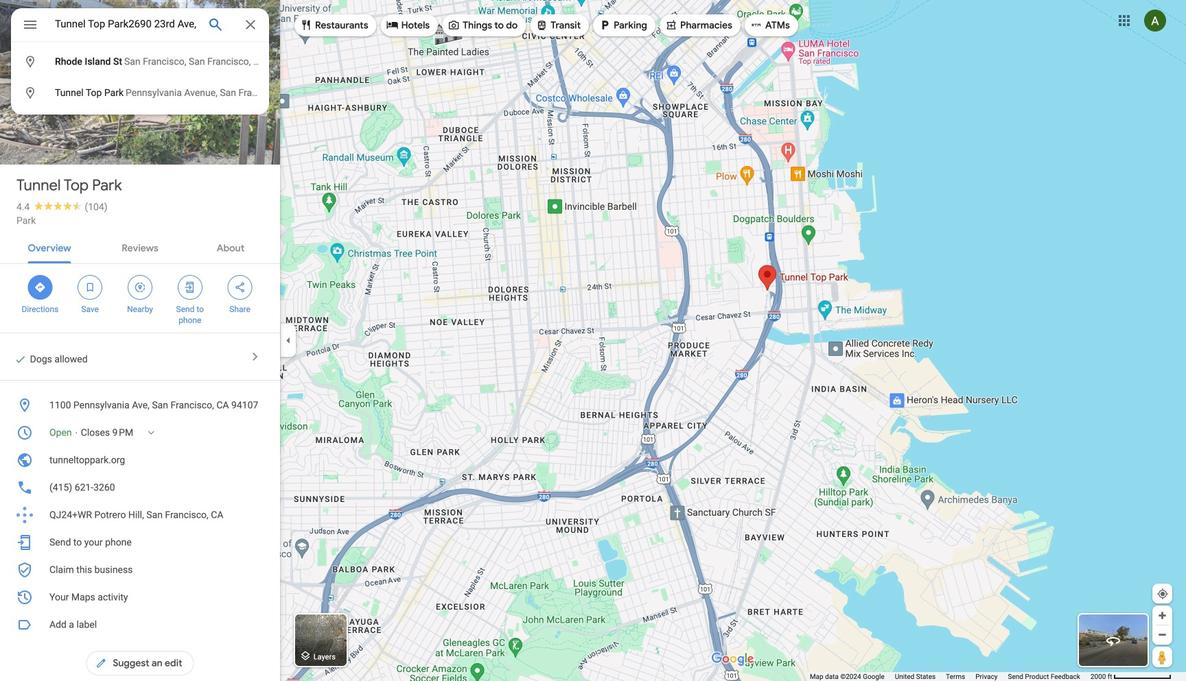 Task type: describe. For each thing, give the bounding box(es) containing it.
tunnel top park main content
[[0, 0, 280, 682]]

suggestions grid
[[11, 41, 297, 115]]

4.4 stars image
[[30, 201, 85, 210]]

show your location image
[[1157, 588, 1169, 601]]

google account: augustus odena  
(augustus@adept.ai) image
[[1144, 10, 1166, 32]]

2 cell from the top
[[11, 82, 297, 104]]

google maps element
[[0, 0, 1186, 682]]

collapse side panel image
[[281, 333, 296, 348]]

show street view coverage image
[[1153, 647, 1173, 668]]

cell inside the suggestions grid
[[11, 51, 294, 73]]

street view image
[[1105, 633, 1122, 649]]

zoom in image
[[1157, 611, 1168, 621]]

dogs allowed group
[[8, 353, 88, 367]]

none field inside tunnel top park field
[[55, 16, 196, 32]]

actions for tunnel top park region
[[0, 264, 280, 333]]

tab list inside google maps element
[[0, 231, 280, 264]]



Task type: locate. For each thing, give the bounding box(es) containing it.
104 reviews element
[[85, 201, 108, 213]]

tab list
[[0, 231, 280, 264]]

information for tunnel top park region
[[0, 392, 280, 612]]

1 cell from the top
[[11, 51, 294, 73]]

0 vertical spatial cell
[[11, 51, 294, 73]]

zoom out image
[[1157, 630, 1168, 641]]

none search field inside google maps element
[[11, 8, 297, 115]]

None search field
[[11, 8, 297, 115]]

None field
[[55, 16, 196, 32]]

cell
[[11, 51, 294, 73], [11, 82, 297, 104]]

1 vertical spatial cell
[[11, 82, 297, 104]]

Tunnel Top Park field
[[11, 8, 269, 45]]



Task type: vqa. For each thing, say whether or not it's contained in the screenshot.
Zoom in icon
yes



